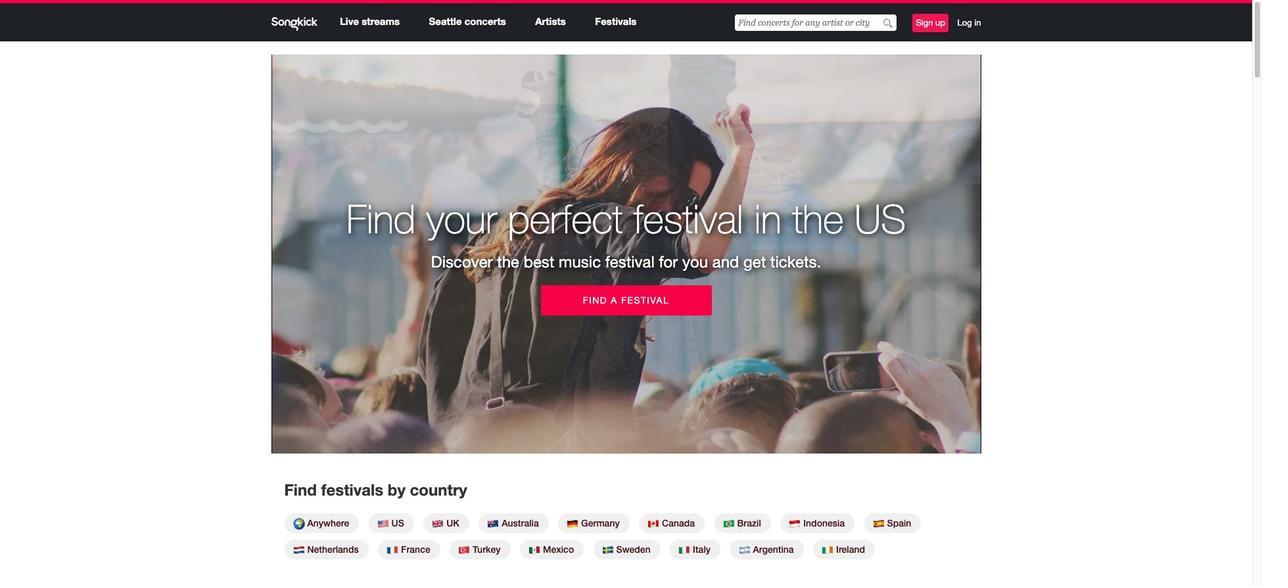 Task type: vqa. For each thing, say whether or not it's contained in the screenshot.


Task type: locate. For each thing, give the bounding box(es) containing it.
0 horizontal spatial the
[[497, 252, 519, 271]]

0 horizontal spatial us
[[392, 518, 404, 529]]

🇺🇸 us
[[377, 518, 404, 530]]

0 horizontal spatial in
[[755, 195, 782, 242]]

1 vertical spatial find
[[583, 295, 608, 306]]

festivals
[[595, 15, 637, 27]]

🇦🇷
[[739, 545, 751, 556]]

seattle
[[429, 15, 462, 27]]

sign up link
[[913, 14, 949, 32]]

find
[[346, 195, 416, 242], [583, 295, 608, 306], [284, 481, 317, 499]]

find for find your perfect festival in the us
[[346, 195, 416, 242]]

your
[[427, 195, 497, 242]]

🇸🇪
[[602, 545, 614, 556]]

🇬🇧 uk
[[432, 518, 460, 530]]

1 vertical spatial in
[[755, 195, 782, 242]]

italy
[[693, 544, 711, 555]]

find a festival link
[[541, 285, 712, 316]]

0 horizontal spatial find
[[284, 481, 317, 499]]

in
[[975, 18, 981, 28], [755, 195, 782, 242]]

🇹🇷
[[458, 545, 470, 556]]

2 vertical spatial find
[[284, 481, 317, 499]]

festivals link
[[595, 15, 637, 27]]

🇫🇷 france
[[387, 544, 430, 556]]

🇬🇧
[[432, 519, 444, 530]]

festival left for
[[605, 252, 655, 271]]

turkey
[[473, 544, 501, 555]]

artists
[[535, 15, 566, 27]]

🇳🇱 netherlands
[[293, 544, 359, 556]]

0 vertical spatial festival
[[634, 195, 744, 242]]

🌍
[[293, 519, 305, 530]]

1 vertical spatial us
[[392, 518, 404, 529]]

brazil
[[737, 518, 761, 529]]

festival right a
[[621, 295, 670, 306]]

a
[[611, 295, 618, 306]]

🇨🇦 canada
[[648, 518, 695, 530]]

in right log
[[975, 18, 981, 28]]

find for find a festival
[[583, 295, 608, 306]]

france
[[401, 544, 430, 555]]

the up tickets.
[[793, 195, 844, 242]]

🇧🇷
[[723, 519, 735, 530]]

live streams
[[340, 15, 400, 27]]

sign
[[916, 18, 933, 28]]

0 vertical spatial in
[[975, 18, 981, 28]]

2 horizontal spatial find
[[583, 295, 608, 306]]

🇸🇪 sweden
[[602, 544, 651, 556]]

1 horizontal spatial find
[[346, 195, 416, 242]]

🇲🇽 mexico
[[529, 544, 574, 556]]

festival
[[634, 195, 744, 242], [605, 252, 655, 271], [621, 295, 670, 306]]

live
[[340, 15, 359, 27]]

0 vertical spatial find
[[346, 195, 416, 242]]

in up get
[[755, 195, 782, 242]]

country
[[410, 481, 467, 499]]

🇮🇩
[[789, 519, 801, 530]]

search image
[[884, 18, 893, 28]]

find a festival
[[583, 295, 670, 306]]

0 vertical spatial the
[[793, 195, 844, 242]]

us
[[855, 195, 906, 242], [392, 518, 404, 529]]

the left "best"
[[497, 252, 519, 271]]

ireland
[[836, 544, 865, 555]]

festival up you
[[634, 195, 744, 242]]

🇦🇺 australia
[[487, 518, 539, 530]]

the
[[793, 195, 844, 242], [497, 252, 519, 271]]

0 vertical spatial us
[[855, 195, 906, 242]]

find for find festivals by country
[[284, 481, 317, 499]]

🇧🇷 brazil
[[723, 518, 761, 530]]

🇩🇪
[[567, 519, 579, 530]]

discover
[[431, 252, 493, 271]]

1 horizontal spatial in
[[975, 18, 981, 28]]

1 horizontal spatial us
[[855, 195, 906, 242]]

australia
[[502, 518, 539, 529]]

log in link
[[958, 17, 981, 29]]



Task type: describe. For each thing, give the bounding box(es) containing it.
canada
[[662, 518, 695, 529]]

artists link
[[535, 15, 566, 27]]

best
[[524, 252, 555, 271]]

festivals
[[321, 481, 383, 499]]

🇮🇪 ireland
[[822, 544, 865, 556]]

🇮🇪
[[822, 545, 834, 556]]

uk
[[447, 518, 460, 529]]

germany
[[581, 518, 620, 529]]

mexico
[[543, 544, 574, 555]]

find your perfect festival in the us
[[346, 195, 906, 242]]

up
[[936, 18, 946, 28]]

1 vertical spatial the
[[497, 252, 519, 271]]

sign up
[[916, 18, 946, 28]]

us inside 🇺🇸 us
[[392, 518, 404, 529]]

for
[[659, 252, 678, 271]]

live streams link
[[340, 15, 400, 27]]

🇩🇪 germany
[[567, 518, 620, 530]]

🇳🇱
[[293, 545, 305, 556]]

and
[[713, 252, 739, 271]]

🇹🇷 turkey
[[458, 544, 501, 556]]

concerts
[[465, 15, 506, 27]]

get
[[744, 252, 766, 271]]

🇮🇹
[[679, 545, 691, 556]]

spain
[[887, 518, 912, 529]]

log in
[[958, 18, 981, 28]]

discover the best music festival for you and get tickets.
[[431, 252, 821, 271]]

sweden
[[616, 544, 651, 555]]

you
[[683, 252, 708, 271]]

seattle concerts link
[[429, 15, 506, 27]]

streams
[[362, 15, 400, 27]]

🇺🇸
[[377, 519, 389, 530]]

anywhere
[[307, 518, 349, 529]]

2 vertical spatial festival
[[621, 295, 670, 306]]

1 horizontal spatial the
[[793, 195, 844, 242]]

tickets.
[[771, 252, 821, 271]]

🇲🇽
[[529, 545, 541, 556]]

Find concerts for any artist or city search field
[[735, 15, 897, 31]]

log
[[958, 18, 972, 28]]

music
[[559, 252, 601, 271]]

🇦🇷 argentina
[[739, 544, 794, 556]]

by
[[388, 481, 406, 499]]

🇦🇺
[[487, 519, 499, 530]]

🇨🇦
[[648, 519, 660, 530]]

🇮🇹 italy
[[679, 544, 711, 556]]

seattle concerts
[[429, 15, 506, 27]]

🇮🇩 indonesia
[[789, 518, 845, 530]]

find festivals by country
[[284, 481, 467, 499]]

argentina
[[753, 544, 794, 555]]

netherlands
[[307, 544, 359, 555]]

🇫🇷
[[387, 545, 399, 556]]

perfect
[[508, 195, 623, 242]]

🌍 anywhere
[[293, 518, 349, 530]]

indonesia
[[804, 518, 845, 529]]

1 vertical spatial festival
[[605, 252, 655, 271]]

🇪🇸 spain
[[873, 518, 912, 530]]

🇪🇸
[[873, 519, 885, 530]]



